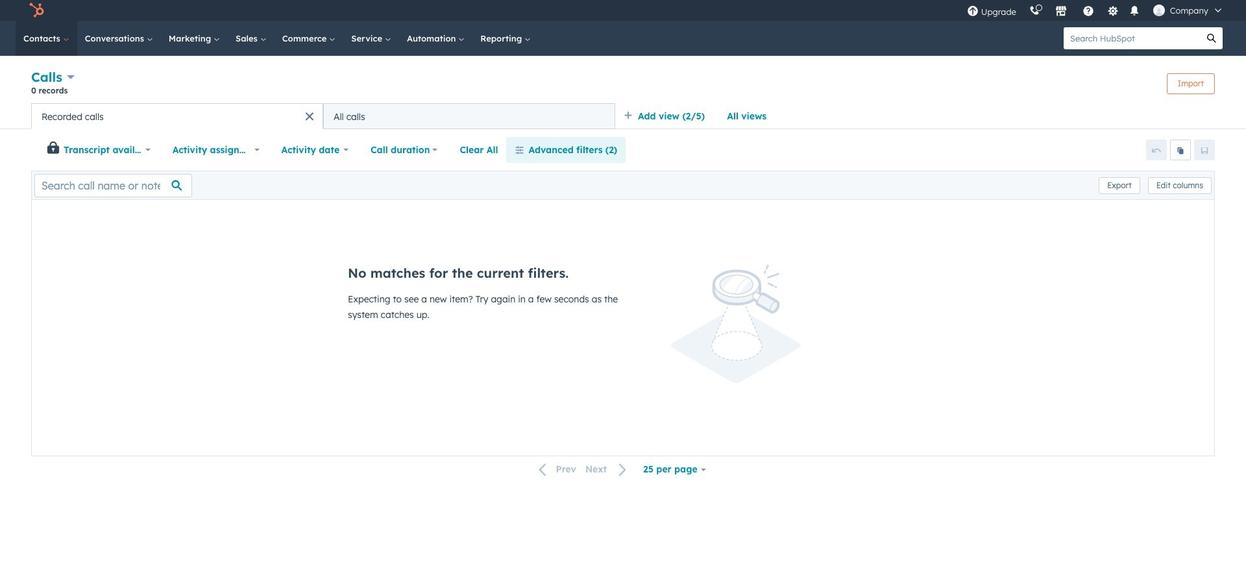 Task type: describe. For each thing, give the bounding box(es) containing it.
pagination navigation
[[532, 461, 635, 478]]

Search call name or notes search field
[[34, 174, 192, 197]]



Task type: vqa. For each thing, say whether or not it's contained in the screenshot.
Ruby Anderson image
no



Task type: locate. For each thing, give the bounding box(es) containing it.
marketplaces image
[[1056, 6, 1067, 18]]

jacob simon image
[[1154, 5, 1166, 16]]

Search HubSpot search field
[[1064, 27, 1201, 49]]

banner
[[31, 68, 1216, 103]]

menu
[[961, 0, 1231, 21]]



